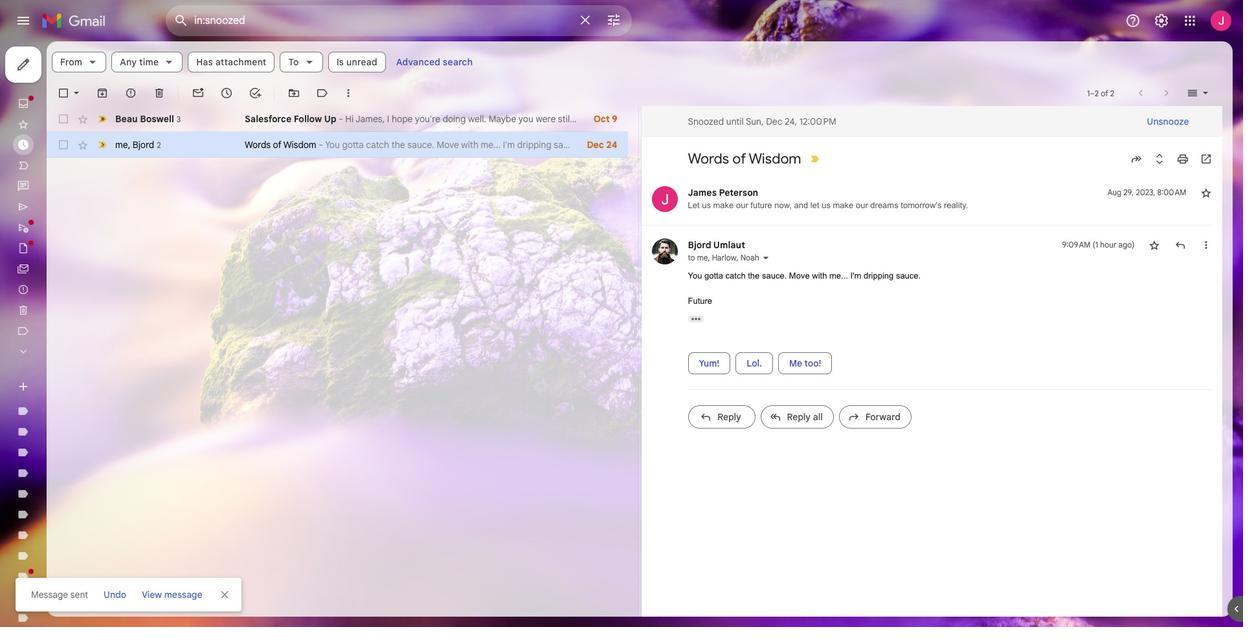 Task type: locate. For each thing, give the bounding box(es) containing it.
2 row from the top
[[47, 132, 628, 158]]

attachment
[[215, 56, 266, 68]]

1 horizontal spatial me
[[697, 253, 708, 263]]

12:00 pm
[[799, 116, 836, 128]]

words of wisdom
[[688, 150, 801, 168]]

reply down yum!
[[717, 411, 741, 423]]

wisdom down snoozed until sun, dec 24, 12:00 pm
[[749, 150, 801, 168]]

0 horizontal spatial reply
[[717, 411, 741, 423]]

aug 29, 2023, 8:00 am
[[1108, 188, 1186, 197]]

move to image
[[287, 87, 300, 100]]

our left dreams in the right top of the page
[[856, 201, 868, 210]]

0 vertical spatial me
[[115, 139, 128, 151]]

1 horizontal spatial us
[[822, 201, 831, 210]]

us right let
[[822, 201, 831, 210]]

1 vertical spatial -
[[319, 139, 323, 151]]

0 horizontal spatial ,
[[128, 139, 130, 151]]

2 inside me , bjord 2
[[157, 140, 161, 150]]

(1
[[1093, 240, 1098, 250]]

- right up
[[339, 113, 343, 125]]

0 horizontal spatial bjord
[[133, 139, 154, 151]]

advanced search options image
[[601, 7, 627, 33]]

2 horizontal spatial 2
[[1110, 88, 1114, 98]]

search
[[443, 56, 473, 68]]

show details image
[[762, 254, 770, 262]]

settings image
[[1154, 13, 1169, 28]]

0 horizontal spatial sauce.
[[762, 271, 787, 281]]

1 our from the left
[[736, 201, 748, 210]]

2 make from the left
[[833, 201, 853, 210]]

words for words of wisdom -
[[245, 139, 271, 151]]

not starred image
[[1148, 239, 1160, 252]]

row
[[47, 106, 628, 132], [47, 132, 628, 158]]

too!
[[804, 358, 821, 369]]

1 horizontal spatial sauce.
[[896, 271, 921, 281]]

james peterson
[[688, 187, 758, 199]]

24
[[606, 139, 617, 151]]

of down salesforce
[[273, 139, 282, 151]]

me right to
[[697, 253, 708, 263]]

0 horizontal spatial us
[[702, 201, 711, 210]]

list containing james peterson
[[641, 174, 1212, 439]]

advanced
[[396, 56, 440, 68]]

yum!
[[699, 358, 719, 369]]

message
[[31, 590, 68, 601]]

, down beau
[[128, 139, 130, 151]]

me down beau
[[115, 139, 128, 151]]

1 horizontal spatial words
[[688, 150, 729, 168]]

of
[[1101, 88, 1108, 98], [273, 139, 282, 151], [732, 150, 746, 168]]

1 horizontal spatial dec
[[766, 116, 782, 128]]

view message
[[142, 590, 202, 601]]

9:09 am (1 hour ago)
[[1062, 240, 1135, 250]]

dec
[[766, 116, 782, 128], [587, 139, 604, 151]]

list
[[641, 174, 1212, 439]]

lol. button
[[736, 353, 773, 375]]

2 right the 1
[[1095, 88, 1099, 98]]

now,
[[774, 201, 792, 210]]

future
[[751, 201, 772, 210]]

bjord down beau boswell 3
[[133, 139, 154, 151]]

1 horizontal spatial reply
[[787, 411, 811, 423]]

oct 9
[[593, 113, 617, 125]]

0 horizontal spatial make
[[713, 201, 734, 210]]

navigation
[[0, 41, 155, 628]]

main menu image
[[16, 13, 31, 28]]

1 vertical spatial me
[[697, 253, 708, 263]]

0 vertical spatial dec
[[766, 116, 782, 128]]

wisdom
[[283, 139, 316, 151], [749, 150, 801, 168]]

gotta
[[704, 271, 723, 281]]

reality.
[[944, 201, 968, 210]]

None checkbox
[[57, 87, 70, 100], [57, 113, 70, 126], [57, 87, 70, 100], [57, 113, 70, 126]]

1 horizontal spatial make
[[833, 201, 853, 210]]

None search field
[[166, 5, 632, 36]]

2 down boswell
[[157, 140, 161, 150]]

umlaut
[[713, 240, 745, 251]]

1 horizontal spatial our
[[856, 201, 868, 210]]

-
[[339, 113, 343, 125], [319, 139, 323, 151]]

words inside row
[[245, 139, 271, 151]]

reply left all
[[787, 411, 811, 423]]

9:09 am (1 hour ago) cell
[[1062, 239, 1135, 252]]

2 sauce. from the left
[[896, 271, 921, 281]]

of right –
[[1101, 88, 1108, 98]]

with
[[812, 271, 827, 281]]

wisdom down salesforce follow up -
[[283, 139, 316, 151]]

sauce. down 'show details' image
[[762, 271, 787, 281]]

sauce. right dripping
[[896, 271, 921, 281]]

2 horizontal spatial of
[[1101, 88, 1108, 98]]

0 horizontal spatial -
[[319, 139, 323, 151]]

me
[[789, 358, 802, 369]]

search mail image
[[170, 9, 193, 32]]

0 vertical spatial -
[[339, 113, 343, 125]]

reply all
[[787, 411, 823, 423]]

any time
[[120, 56, 159, 68]]

not starred image
[[1199, 186, 1212, 199]]

salesforce follow up -
[[245, 113, 345, 125]]

2 right –
[[1110, 88, 1114, 98]]

24,
[[785, 116, 797, 128]]

0 horizontal spatial our
[[736, 201, 748, 210]]

us
[[702, 201, 711, 210], [822, 201, 831, 210]]

0 horizontal spatial me
[[115, 139, 128, 151]]

make right let
[[833, 201, 853, 210]]

hour
[[1100, 240, 1116, 250]]

dripping
[[864, 271, 894, 281]]

words down salesforce
[[245, 139, 271, 151]]

our down peterson
[[736, 201, 748, 210]]

wisdom inside row
[[283, 139, 316, 151]]

reply for reply
[[717, 411, 741, 423]]

2023,
[[1136, 188, 1155, 197]]

aug 29, 2023, 8:00 am cell
[[1108, 186, 1186, 199]]

me inside list
[[697, 253, 708, 263]]

1 vertical spatial dec
[[587, 139, 604, 151]]

1 horizontal spatial -
[[339, 113, 343, 125]]

- down follow
[[319, 139, 323, 151]]

dec left 24,
[[766, 116, 782, 128]]

add to tasks image
[[249, 87, 262, 100]]

more image
[[342, 87, 355, 100]]

words
[[245, 139, 271, 151], [688, 150, 729, 168]]

2
[[1095, 88, 1099, 98], [1110, 88, 1114, 98], [157, 140, 161, 150]]

1 row from the top
[[47, 106, 628, 132]]

, left noah
[[736, 253, 738, 263]]

,
[[128, 139, 130, 151], [708, 253, 710, 263], [736, 253, 738, 263]]

oct
[[593, 113, 610, 125]]

0 horizontal spatial words
[[245, 139, 271, 151]]

tomorrow's
[[901, 201, 942, 210]]

us right the let
[[702, 201, 711, 210]]

has
[[196, 56, 213, 68]]

row down up
[[47, 132, 628, 158]]

Not starred checkbox
[[1199, 186, 1212, 199]]

bjord
[[133, 139, 154, 151], [688, 240, 711, 251]]

8:00 am
[[1157, 188, 1186, 197]]

, down the bjord umlaut
[[708, 253, 710, 263]]

1 horizontal spatial wisdom
[[749, 150, 801, 168]]

sauce.
[[762, 271, 787, 281], [896, 271, 921, 281]]

report spam image
[[124, 87, 137, 100]]

bjord umlaut
[[688, 240, 745, 251]]

1 reply from the left
[[717, 411, 741, 423]]

make down the "james peterson"
[[713, 201, 734, 210]]

1 – 2 of 2
[[1087, 88, 1114, 98]]

words of wisdom -
[[245, 139, 325, 151]]

2 us from the left
[[822, 201, 831, 210]]

catch
[[725, 271, 746, 281]]

of up peterson
[[732, 150, 746, 168]]

dec 24
[[587, 139, 617, 151]]

0 horizontal spatial 2
[[157, 140, 161, 150]]

dec left 24
[[587, 139, 604, 151]]

words up james at the right of page
[[688, 150, 729, 168]]

delete image
[[153, 87, 166, 100]]

0 horizontal spatial of
[[273, 139, 282, 151]]

2 reply from the left
[[787, 411, 811, 423]]

1
[[1087, 88, 1090, 98]]

Search mail text field
[[194, 14, 570, 27]]

words of wisdom main content
[[47, 41, 1233, 618]]

bjord inside row
[[133, 139, 154, 151]]

1 horizontal spatial bjord
[[688, 240, 711, 251]]

3
[[177, 114, 181, 124]]

our
[[736, 201, 748, 210], [856, 201, 868, 210]]

0 horizontal spatial wisdom
[[283, 139, 316, 151]]

to
[[288, 56, 299, 68]]

1 us from the left
[[702, 201, 711, 210]]

has attachment button
[[188, 52, 275, 73]]

1 make from the left
[[713, 201, 734, 210]]

the
[[748, 271, 760, 281]]

dec inside row
[[587, 139, 604, 151]]

me too! button
[[778, 353, 832, 375]]

reply
[[717, 411, 741, 423], [787, 411, 811, 423]]

row down more 'icon'
[[47, 106, 628, 132]]

i'm
[[850, 271, 861, 281]]

me
[[115, 139, 128, 151], [697, 253, 708, 263]]

- for salesforce follow up -
[[339, 113, 343, 125]]

snoozed until sun, dec 24, 12:00 pm
[[688, 116, 836, 128]]

0 vertical spatial bjord
[[133, 139, 154, 151]]

alert
[[16, 30, 1222, 612]]

me too!
[[789, 358, 821, 369]]

0 horizontal spatial dec
[[587, 139, 604, 151]]

None checkbox
[[57, 139, 70, 151]]

any time button
[[111, 52, 183, 73]]

bjord up to
[[688, 240, 711, 251]]

1 horizontal spatial of
[[732, 150, 746, 168]]

any
[[120, 56, 137, 68]]

make
[[713, 201, 734, 210], [833, 201, 853, 210]]

2 our from the left
[[856, 201, 868, 210]]



Task type: describe. For each thing, give the bounding box(es) containing it.
labels image
[[316, 87, 329, 100]]

future
[[688, 297, 712, 306]]

undo
[[104, 590, 126, 601]]

reply all link
[[760, 406, 834, 429]]

1 horizontal spatial 2
[[1095, 88, 1099, 98]]

message
[[164, 590, 202, 601]]

is
[[336, 56, 344, 68]]

dreams
[[870, 201, 898, 210]]

me...
[[829, 271, 848, 281]]

unsnooze
[[1147, 116, 1189, 128]]

1 sauce. from the left
[[762, 271, 787, 281]]

snoozed
[[688, 116, 724, 128]]

Not starred checkbox
[[1148, 239, 1160, 252]]

yum! button
[[688, 353, 730, 375]]

9
[[612, 113, 617, 125]]

1 vertical spatial bjord
[[688, 240, 711, 251]]

unsnooze button
[[1137, 110, 1199, 133]]

up
[[324, 113, 336, 125]]

- for words of wisdom -
[[319, 139, 323, 151]]

1 horizontal spatial ,
[[708, 253, 710, 263]]

from
[[60, 56, 82, 68]]

view message link
[[137, 584, 208, 607]]

message sent
[[31, 590, 88, 601]]

unread
[[346, 56, 377, 68]]

reply for reply all
[[787, 411, 811, 423]]

sun,
[[746, 116, 764, 128]]

is unread button
[[328, 52, 386, 73]]

you gotta catch the sauce. move with me... i'm dripping sauce.
[[688, 271, 921, 281]]

2 horizontal spatial ,
[[736, 253, 738, 263]]

row containing beau boswell
[[47, 106, 628, 132]]

row containing me
[[47, 132, 628, 158]]

until
[[726, 116, 744, 128]]

to button
[[280, 52, 323, 73]]

undo alert
[[98, 584, 131, 607]]

you
[[688, 271, 702, 281]]

let
[[688, 201, 700, 210]]

time
[[139, 56, 159, 68]]

list inside "words of wisdom" "main content"
[[641, 174, 1212, 439]]

9:09 am
[[1062, 240, 1091, 250]]

let
[[810, 201, 819, 210]]

noah
[[740, 253, 759, 263]]

forward link
[[839, 406, 911, 429]]

–
[[1090, 88, 1095, 98]]

boswell
[[140, 113, 174, 125]]

clear search image
[[572, 7, 598, 33]]

from button
[[52, 52, 106, 73]]

me , bjord 2
[[115, 139, 161, 151]]

beau boswell 3
[[115, 113, 181, 125]]

harlow
[[712, 253, 736, 263]]

aug
[[1108, 188, 1121, 197]]

alert containing message sent
[[16, 30, 1222, 612]]

of for words of wisdom
[[732, 150, 746, 168]]

words for words of wisdom
[[688, 150, 729, 168]]

james
[[688, 187, 717, 199]]

show trimmed content image
[[688, 316, 703, 323]]

sent
[[70, 590, 88, 601]]

to me , harlow , noah
[[688, 253, 759, 263]]

view
[[142, 590, 162, 601]]

toggle split pane mode image
[[1186, 87, 1199, 100]]

and
[[794, 201, 808, 210]]

let us make our future now, and let us make our dreams tomorrow's reality.
[[688, 201, 968, 210]]

me inside row
[[115, 139, 128, 151]]

wisdom for words of wisdom
[[749, 150, 801, 168]]

gmail image
[[41, 8, 112, 34]]

support image
[[1125, 13, 1141, 28]]

reply link
[[688, 406, 755, 429]]

beau
[[115, 113, 138, 125]]

follow
[[294, 113, 322, 125]]

, inside row
[[128, 139, 130, 151]]

archive image
[[96, 87, 109, 100]]

has attachment
[[196, 56, 266, 68]]

advanced search button
[[391, 50, 478, 74]]

peterson
[[719, 187, 758, 199]]

advanced search
[[396, 56, 473, 68]]

none checkbox inside row
[[57, 139, 70, 151]]

wisdom for words of wisdom -
[[283, 139, 316, 151]]

forward
[[865, 411, 900, 423]]

move
[[789, 271, 810, 281]]

lol.
[[747, 358, 762, 369]]

of for words of wisdom -
[[273, 139, 282, 151]]

all
[[813, 411, 823, 423]]

29,
[[1123, 188, 1134, 197]]

ago)
[[1118, 240, 1135, 250]]

snooze image
[[220, 87, 233, 100]]

salesforce
[[245, 113, 291, 125]]



Task type: vqa. For each thing, say whether or not it's contained in the screenshot.
2nd · from the right
no



